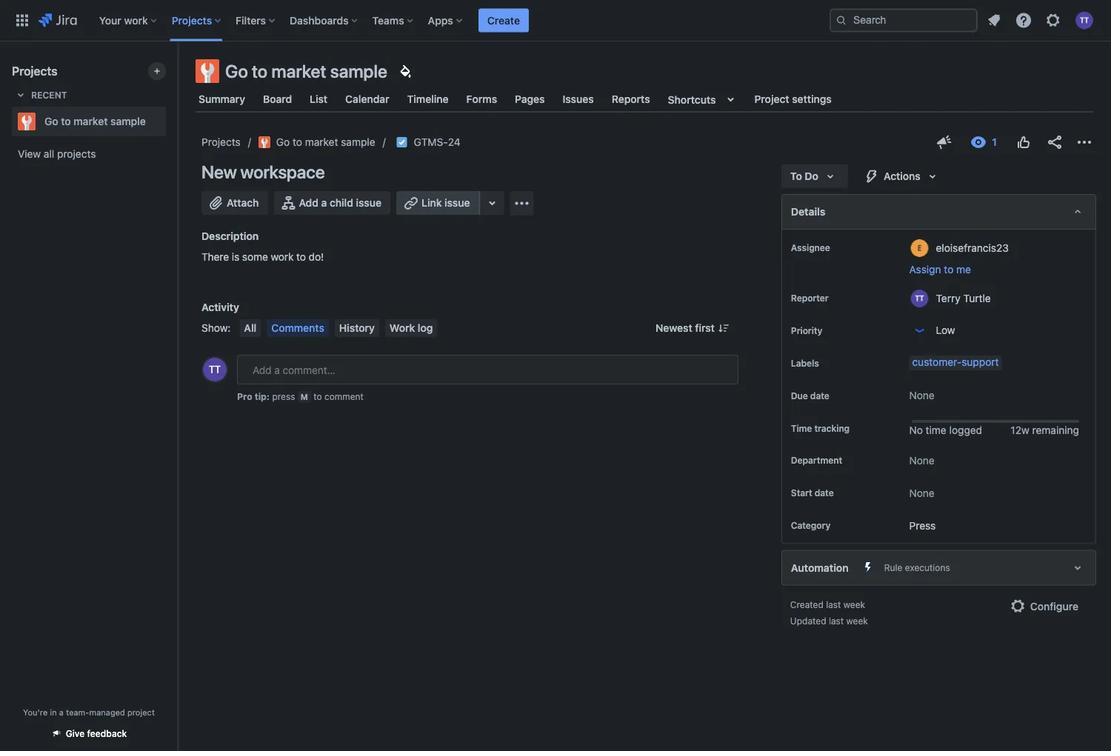 Task type: vqa. For each thing, say whether or not it's contained in the screenshot.
Primary element on the top
yes



Task type: locate. For each thing, give the bounding box(es) containing it.
there
[[201, 251, 229, 263]]

2 vertical spatial go
[[276, 136, 290, 148]]

2 vertical spatial sample
[[341, 136, 375, 148]]

forms
[[466, 93, 497, 105]]

1 vertical spatial go
[[44, 115, 58, 127]]

low
[[936, 324, 955, 336]]

sample left add to starred icon
[[110, 115, 146, 127]]

0 vertical spatial sample
[[330, 61, 387, 81]]

filters
[[236, 14, 266, 26]]

task image
[[396, 136, 408, 148]]

actions image
[[1076, 133, 1093, 151]]

1 vertical spatial date
[[815, 488, 834, 498]]

sample up the calendar
[[330, 61, 387, 81]]

none for department
[[909, 454, 935, 466]]

primary element
[[9, 0, 830, 41]]

give feedback image
[[936, 133, 953, 151]]

pro
[[237, 391, 252, 401]]

1 vertical spatial projects
[[12, 64, 57, 78]]

settings
[[792, 93, 832, 105]]

activity
[[201, 301, 239, 313]]

newest first image
[[718, 322, 730, 334]]

banner containing your work
[[0, 0, 1111, 41]]

attach
[[227, 197, 259, 209]]

1 none from the top
[[909, 389, 935, 401]]

go to market sample for right go to market sample link
[[276, 136, 375, 148]]

board
[[263, 93, 292, 105]]

link issue
[[421, 197, 470, 209]]

add
[[299, 197, 318, 209]]

market down list link
[[305, 136, 338, 148]]

go to market sample link up the view all projects link
[[12, 107, 160, 136]]

none for start date
[[909, 487, 935, 499]]

automation element
[[781, 550, 1096, 585]]

0 vertical spatial date
[[810, 390, 829, 401]]

time tracking pin to top. only you can see pinned fields. image
[[853, 422, 865, 434]]

work
[[124, 14, 148, 26], [271, 251, 294, 263]]

summary
[[199, 93, 245, 105]]

go to market sample up the view all projects link
[[44, 115, 146, 127]]

jira image
[[39, 11, 77, 29], [39, 11, 77, 29]]

calendar link
[[342, 86, 392, 113]]

go to market sample
[[225, 61, 387, 81], [44, 115, 146, 127], [276, 136, 375, 148]]

0 vertical spatial projects
[[172, 14, 212, 26]]

start
[[791, 488, 812, 498]]

a right add
[[321, 197, 327, 209]]

market up 'list'
[[271, 61, 326, 81]]

projects up collapse recent projects image
[[12, 64, 57, 78]]

projects inside dropdown button
[[172, 14, 212, 26]]

create button
[[478, 9, 529, 32]]

first
[[695, 322, 715, 334]]

comment
[[324, 391, 364, 401]]

none up no
[[909, 389, 935, 401]]

3 none from the top
[[909, 487, 935, 499]]

projects
[[172, 14, 212, 26], [12, 64, 57, 78], [201, 136, 241, 148]]

link
[[421, 197, 442, 209]]

pro tip: press m to comment
[[237, 391, 364, 401]]

date for start date
[[815, 488, 834, 498]]

projects for projects dropdown button
[[172, 14, 212, 26]]

link web pages and more image
[[483, 194, 501, 212]]

rule executions
[[884, 562, 950, 573]]

1 vertical spatial market
[[74, 115, 108, 127]]

1 horizontal spatial a
[[321, 197, 327, 209]]

market
[[271, 61, 326, 81], [74, 115, 108, 127], [305, 136, 338, 148]]

date right start
[[815, 488, 834, 498]]

last right updated
[[829, 616, 844, 626]]

add a child issue button
[[274, 191, 390, 215]]

none up press at bottom right
[[909, 487, 935, 499]]

banner
[[0, 0, 1111, 41]]

to left do!
[[296, 251, 306, 263]]

1 vertical spatial a
[[59, 707, 64, 717]]

customer-support
[[912, 356, 999, 368]]

0 vertical spatial week
[[844, 600, 865, 610]]

department
[[791, 455, 842, 465]]

to left me
[[944, 263, 954, 276]]

sample down calendar link
[[341, 136, 375, 148]]

0 vertical spatial work
[[124, 14, 148, 26]]

projects up 'sidebar navigation' image
[[172, 14, 212, 26]]

2 vertical spatial market
[[305, 136, 338, 148]]

go to market sample link down list link
[[258, 133, 375, 151]]

gtms-24
[[414, 136, 461, 148]]

to right the go to market sample icon
[[293, 136, 302, 148]]

configure
[[1030, 600, 1079, 612]]

0 horizontal spatial issue
[[356, 197, 381, 209]]

2 vertical spatial none
[[909, 487, 935, 499]]

12w
[[1011, 424, 1029, 436]]

date right 'due'
[[810, 390, 829, 401]]

2 none from the top
[[909, 454, 935, 466]]

go right the go to market sample icon
[[276, 136, 290, 148]]

updated
[[790, 616, 826, 626]]

view
[[18, 148, 41, 160]]

work right some
[[271, 251, 294, 263]]

assignee
[[791, 242, 830, 253]]

your work button
[[95, 9, 163, 32]]

all
[[44, 148, 54, 160]]

details
[[791, 206, 826, 218]]

go up the summary on the left top of the page
[[225, 61, 248, 81]]

go to market sample image
[[258, 136, 270, 148]]

1 horizontal spatial issue
[[445, 197, 470, 209]]

market up the view all projects link
[[74, 115, 108, 127]]

show:
[[201, 322, 231, 334]]

vote options: no one has voted for this issue yet. image
[[1015, 133, 1033, 151]]

to down recent
[[61, 115, 71, 127]]

settings image
[[1044, 11, 1062, 29]]

dashboards button
[[285, 9, 363, 32]]

0 horizontal spatial a
[[59, 707, 64, 717]]

labels
[[791, 358, 819, 368]]

priority pin to top. only you can see pinned fields. image
[[825, 324, 837, 336]]

details element
[[781, 194, 1096, 230]]

to right m
[[313, 391, 322, 401]]

1 vertical spatial none
[[909, 454, 935, 466]]

go to market sample up 'list'
[[225, 61, 387, 81]]

0 horizontal spatial work
[[124, 14, 148, 26]]

1 vertical spatial work
[[271, 251, 294, 263]]

0 vertical spatial a
[[321, 197, 327, 209]]

created
[[790, 600, 824, 610]]

start date
[[791, 488, 834, 498]]

week
[[844, 600, 865, 610], [846, 616, 868, 626]]

create
[[487, 14, 520, 26]]

week right updated
[[846, 616, 868, 626]]

issue inside "link issue" 'button'
[[445, 197, 470, 209]]

1 vertical spatial go to market sample
[[44, 115, 146, 127]]

1 horizontal spatial go
[[225, 61, 248, 81]]

projects
[[57, 148, 96, 160]]

projects up 'new' in the left top of the page
[[201, 136, 241, 148]]

to
[[790, 170, 802, 182]]

actions button
[[854, 164, 950, 188]]

0 vertical spatial none
[[909, 389, 935, 401]]

2 vertical spatial projects
[[201, 136, 241, 148]]

a inside button
[[321, 197, 327, 209]]

1 issue from the left
[[356, 197, 381, 209]]

work inside dropdown button
[[124, 14, 148, 26]]

go to market sample for the leftmost go to market sample link
[[44, 115, 146, 127]]

list link
[[307, 86, 330, 113]]

gtms-24 link
[[414, 133, 461, 151]]

2 issue from the left
[[445, 197, 470, 209]]

issue right child
[[356, 197, 381, 209]]

do
[[805, 170, 819, 182]]

pages link
[[512, 86, 548, 113]]

pages
[[515, 93, 545, 105]]

issue right link
[[445, 197, 470, 209]]

tab list
[[187, 86, 1102, 113]]

teams button
[[368, 9, 419, 32]]

2 vertical spatial go to market sample
[[276, 136, 375, 148]]

last right created
[[826, 600, 841, 610]]

help image
[[1015, 11, 1033, 29]]

share image
[[1046, 133, 1064, 151]]

apps
[[428, 14, 453, 26]]

go to market sample down list link
[[276, 136, 375, 148]]

some
[[242, 251, 268, 263]]

profile image of terry turtle image
[[203, 358, 227, 381]]

none down no
[[909, 454, 935, 466]]

list
[[310, 93, 328, 105]]

issue
[[356, 197, 381, 209], [445, 197, 470, 209]]

1 vertical spatial last
[[829, 616, 844, 626]]

a
[[321, 197, 327, 209], [59, 707, 64, 717]]

terry turtle
[[936, 292, 991, 304]]

forms link
[[463, 86, 500, 113]]

menu bar
[[237, 319, 440, 337]]

actions
[[884, 170, 921, 182]]

board link
[[260, 86, 295, 113]]

your profile and settings image
[[1076, 11, 1093, 29]]

0 vertical spatial go to market sample
[[225, 61, 387, 81]]

go down recent
[[44, 115, 58, 127]]

issues
[[563, 93, 594, 105]]

add a child issue
[[299, 197, 381, 209]]

new
[[201, 161, 237, 182]]

filters button
[[231, 9, 281, 32]]

week right created
[[844, 600, 865, 610]]

do!
[[309, 251, 324, 263]]

project
[[127, 707, 155, 717]]

a right in
[[59, 707, 64, 717]]

to up board
[[252, 61, 268, 81]]

work right your
[[124, 14, 148, 26]]

history button
[[335, 319, 379, 337]]

there is some work to do!
[[201, 251, 324, 263]]

newest first button
[[647, 319, 738, 337]]



Task type: describe. For each thing, give the bounding box(es) containing it.
give
[[66, 729, 85, 739]]

executions
[[905, 562, 950, 573]]

recent
[[31, 90, 67, 100]]

appswitcher icon image
[[13, 11, 31, 29]]

teams
[[372, 14, 404, 26]]

your
[[99, 14, 121, 26]]

to inside button
[[944, 263, 954, 276]]

logged
[[949, 424, 982, 436]]

customer-
[[912, 356, 962, 368]]

remaining
[[1032, 424, 1079, 436]]

you're in a team-managed project
[[23, 707, 155, 717]]

history
[[339, 322, 375, 334]]

1 vertical spatial week
[[846, 616, 868, 626]]

assignee pin to top. only you can see pinned fields. image
[[833, 241, 845, 253]]

market for right go to market sample link
[[305, 136, 338, 148]]

log
[[418, 322, 433, 334]]

attach button
[[201, 191, 268, 215]]

due date
[[791, 390, 829, 401]]

created last week updated last week
[[790, 600, 868, 626]]

issue inside 'add a child issue' button
[[356, 197, 381, 209]]

0 horizontal spatial go
[[44, 115, 58, 127]]

add app image
[[513, 194, 531, 212]]

press
[[272, 391, 295, 401]]

project settings link
[[751, 86, 835, 113]]

market for the leftmost go to market sample link
[[74, 115, 108, 127]]

0 vertical spatial go
[[225, 61, 248, 81]]

shortcuts button
[[665, 86, 743, 113]]

category
[[791, 520, 831, 531]]

labels pin to top. only you can see pinned fields. image
[[822, 357, 834, 369]]

create project image
[[151, 65, 163, 77]]

1 horizontal spatial work
[[271, 251, 294, 263]]

collapse recent projects image
[[12, 86, 30, 104]]

date for due date
[[810, 390, 829, 401]]

priority
[[791, 325, 822, 336]]

Add a comment… field
[[237, 355, 738, 384]]

department pin to top. only you can see pinned fields. image
[[845, 454, 857, 466]]

calendar
[[345, 93, 389, 105]]

sidebar navigation image
[[161, 59, 194, 89]]

feedback
[[87, 729, 127, 739]]

Search field
[[830, 9, 978, 32]]

no time logged
[[909, 424, 982, 436]]

due
[[791, 390, 808, 401]]

is
[[232, 251, 239, 263]]

your work
[[99, 14, 148, 26]]

terry
[[936, 292, 961, 304]]

shortcuts
[[668, 93, 716, 105]]

tracking
[[814, 423, 850, 433]]

support
[[962, 356, 999, 368]]

0 vertical spatial last
[[826, 600, 841, 610]]

child
[[330, 197, 353, 209]]

team-
[[66, 707, 89, 717]]

press
[[909, 519, 936, 531]]

customer-support link
[[909, 356, 1002, 370]]

1 horizontal spatial go to market sample link
[[258, 133, 375, 151]]

in
[[50, 707, 57, 717]]

automation
[[791, 561, 849, 574]]

reporter
[[791, 293, 829, 303]]

reports
[[612, 93, 650, 105]]

work log
[[390, 322, 433, 334]]

projects for projects 'link'
[[201, 136, 241, 148]]

description
[[201, 230, 259, 242]]

assign
[[909, 263, 941, 276]]

reports link
[[609, 86, 653, 113]]

projects button
[[167, 9, 227, 32]]

apps button
[[423, 9, 468, 32]]

issues link
[[560, 86, 597, 113]]

view all projects link
[[12, 141, 166, 167]]

m
[[301, 392, 308, 401]]

set background color image
[[396, 62, 414, 80]]

newest first
[[656, 322, 715, 334]]

1 vertical spatial sample
[[110, 115, 146, 127]]

notifications image
[[985, 11, 1003, 29]]

you're
[[23, 707, 48, 717]]

work log button
[[385, 319, 437, 337]]

24
[[448, 136, 461, 148]]

managed
[[89, 707, 125, 717]]

search image
[[836, 14, 847, 26]]

time
[[791, 423, 812, 433]]

all button
[[240, 319, 261, 337]]

0 vertical spatial market
[[271, 61, 326, 81]]

link issue button
[[396, 191, 480, 215]]

project settings
[[754, 93, 832, 105]]

give feedback button
[[42, 721, 136, 746]]

assign to me
[[909, 263, 971, 276]]

add to starred image
[[161, 113, 179, 130]]

eloisefrancis23
[[936, 241, 1009, 254]]

all
[[244, 322, 256, 334]]

12w remaining
[[1011, 424, 1079, 436]]

projects link
[[201, 133, 241, 151]]

new workspace
[[201, 161, 325, 182]]

turtle
[[963, 292, 991, 304]]

menu bar containing all
[[237, 319, 440, 337]]

dashboards
[[290, 14, 349, 26]]

project
[[754, 93, 789, 105]]

copy link to issue image
[[458, 136, 469, 147]]

tab list containing summary
[[187, 86, 1102, 113]]

timeline link
[[404, 86, 452, 113]]

2 horizontal spatial go
[[276, 136, 290, 148]]

gtms-
[[414, 136, 448, 148]]

0 horizontal spatial go to market sample link
[[12, 107, 160, 136]]

assign to me button
[[909, 262, 1081, 277]]



